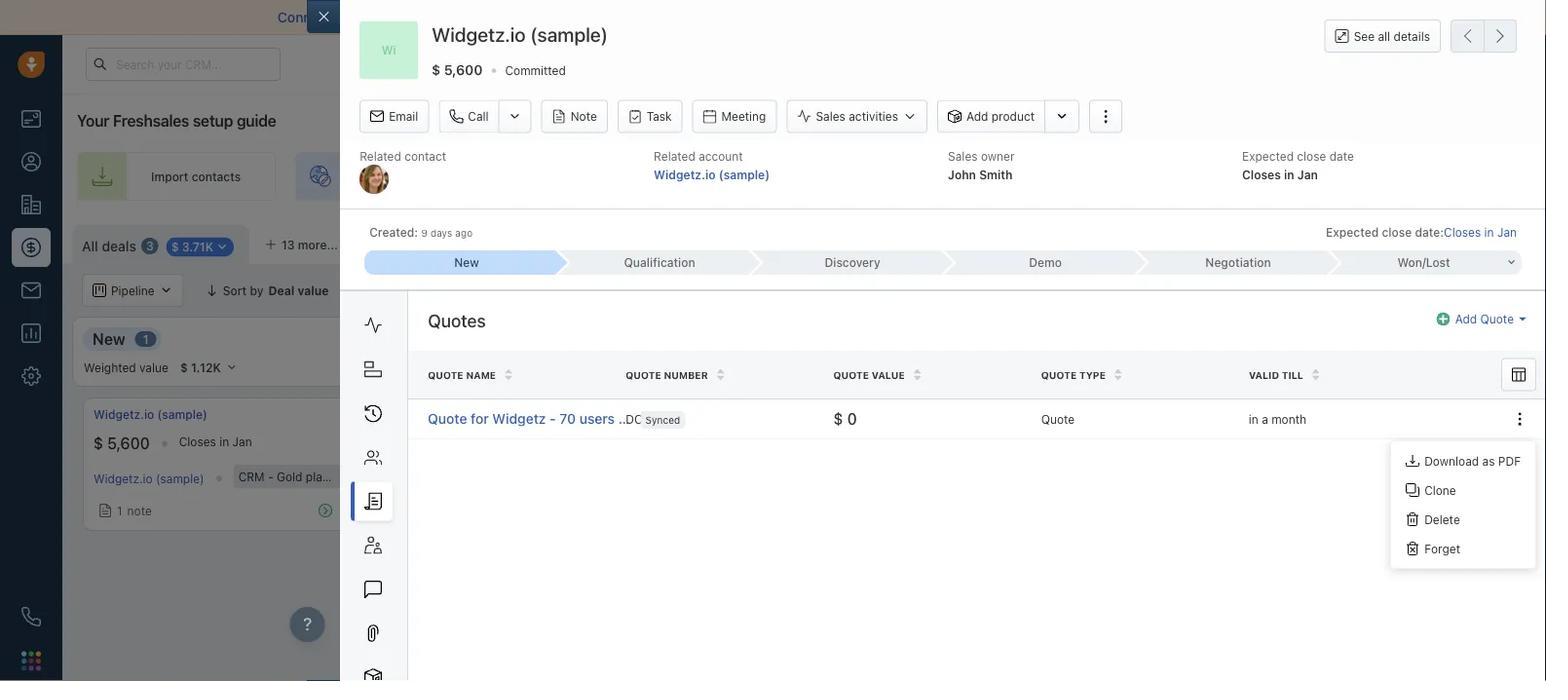 Task type: describe. For each thing, give the bounding box(es) containing it.
jan for expected close date: closes in jan
[[1498, 225, 1518, 239]]

closes in nov
[[480, 435, 555, 449]]

related contact
[[360, 149, 447, 163]]

deal for all deal owners button at the top left of page
[[520, 284, 544, 297]]

closes for $ 100
[[480, 435, 517, 449]]

close for date:
[[1383, 225, 1413, 239]]

details
[[1394, 29, 1431, 43]]

your inside route leads to your team link
[[946, 170, 971, 183]]

sequence
[[1204, 170, 1259, 183]]

freshsales
[[113, 112, 189, 130]]

clone
[[1425, 483, 1457, 497]]

$ 5,600 inside the widgetz.io (sample) dialog
[[432, 62, 483, 78]]

see
[[1355, 29, 1375, 43]]

deals for import
[[1369, 235, 1399, 249]]

nov
[[534, 435, 555, 449]]

meeting button
[[693, 100, 777, 133]]

⌘ o
[[358, 238, 381, 251]]

quote for quote type
[[1042, 370, 1077, 381]]

quote type
[[1042, 370, 1106, 381]]

1 for 1
[[143, 332, 149, 346]]

1 acme inc (sample) from the top
[[410, 408, 515, 422]]

filter
[[385, 284, 411, 297]]

widgetz.io (sample) inside the widgetz.io (sample) dialog
[[432, 23, 608, 46]]

(sample) inside related account widgetz.io (sample)
[[719, 167, 770, 181]]

sales
[[1172, 170, 1201, 183]]

(sample) down download
[[1383, 472, 1431, 485]]

new link
[[365, 250, 558, 275]]

pdf
[[1499, 454, 1522, 468]]

note button
[[542, 100, 608, 133]]

task
[[647, 110, 672, 123]]

gold for $ 5,600
[[277, 470, 303, 483]]

activities
[[849, 110, 899, 123]]

email button
[[360, 100, 429, 133]]

1 for 1 note
[[117, 504, 122, 518]]

qualification inside the widgetz.io (sample) dialog
[[624, 256, 696, 269]]

quote name
[[428, 370, 496, 381]]

demo link
[[944, 250, 1137, 275]]

import deals button
[[1302, 225, 1409, 258]]

won / lost
[[1398, 256, 1451, 269]]

closes for $ 5,600
[[179, 435, 216, 449]]

2 leads from the left
[[898, 170, 928, 183]]

1 note
[[117, 504, 152, 518]]

demo
[[1029, 256, 1062, 269]]

7
[[1466, 435, 1473, 449]]

discovery link
[[751, 250, 944, 275]]

sync
[[697, 9, 727, 25]]

1 note from the left
[[127, 504, 152, 518]]

days inside created: 9 days ago
[[431, 227, 453, 239]]

import deals group
[[1302, 225, 1442, 258]]

all for deals
[[82, 238, 98, 254]]

0 vertical spatial widgetz.io (sample) link
[[654, 167, 770, 181]]

2 acme inc (sample) from the top
[[410, 470, 513, 483]]

Search field
[[1442, 274, 1539, 307]]

9
[[422, 227, 428, 239]]

task button
[[618, 100, 683, 133]]

john
[[948, 167, 977, 181]]

negotiation
[[1206, 256, 1272, 269]]

meeting
[[722, 110, 767, 123]]

1 inside the widgetz.io (sample) dialog
[[657, 412, 663, 426]]

1 acme inc (sample) link from the top
[[410, 406, 515, 423]]

0 horizontal spatial qualification
[[408, 330, 501, 348]]

bring
[[370, 170, 399, 183]]

see all details button
[[1325, 19, 1442, 53]]

sales for sales owner john smith
[[948, 149, 978, 163]]

crm for $ 3,200
[[1465, 470, 1492, 483]]

/
[[1423, 256, 1427, 269]]

jan for expected close date closes in jan
[[1298, 167, 1319, 181]]

see all details
[[1355, 29, 1431, 43]]

connect
[[278, 9, 332, 25]]

2 vertical spatial widgetz.io (sample) link
[[94, 472, 204, 485]]

closes inside expected close date closes in jan
[[1243, 167, 1282, 181]]

expected for expected close date
[[1243, 149, 1294, 163]]

closes for $ 3,200
[[1413, 435, 1450, 449]]

1 vertical spatial days
[[1476, 435, 1502, 449]]

1 vertical spatial widgetz.io (sample)
[[94, 408, 207, 422]]

1 filter applied
[[376, 284, 456, 297]]

a
[[1262, 412, 1269, 426]]

quote for quote for widgetz - 70 users (sample)
[[428, 410, 467, 427]]

owners
[[547, 284, 588, 297]]

call button
[[439, 100, 499, 133]]

create sales sequence link
[[1057, 152, 1294, 201]]

create sales sequence
[[1131, 170, 1259, 183]]

2 inc from the top
[[445, 470, 461, 483]]

related account widgetz.io (sample)
[[654, 149, 770, 181]]

expected for expected close date:
[[1327, 225, 1379, 239]]

1 inc from the top
[[445, 408, 462, 422]]

add down search field
[[1456, 312, 1478, 326]]

1 filter applied button
[[342, 274, 469, 307]]

- inside the widgetz.io (sample) dialog
[[550, 410, 556, 427]]

product
[[992, 110, 1035, 123]]

3
[[146, 239, 154, 253]]

1 horizontal spatial to
[[931, 170, 942, 183]]

call
[[468, 110, 489, 123]]

create
[[1131, 170, 1168, 183]]

- for $ 3,200
[[1495, 470, 1500, 483]]

container_wx8msf4aqz5i3rn1 image inside all deal owners button
[[481, 284, 495, 297]]

doc-
[[626, 412, 657, 426]]

new inside the widgetz.io (sample) dialog
[[455, 256, 479, 269]]

note inside button
[[1361, 504, 1386, 518]]

created:
[[370, 225, 418, 239]]

team inside route leads to your team link
[[974, 170, 1002, 183]]

(sample) up closes in jan
[[157, 408, 207, 422]]

plan
[[306, 470, 329, 483]]

closes in jan
[[179, 435, 252, 449]]

quotas
[[1286, 284, 1326, 297]]

of
[[731, 9, 744, 25]]

quote number
[[626, 370, 708, 381]]

quotes
[[428, 310, 486, 331]]

crm - gold pla
[[1465, 470, 1547, 483]]

widgetz.io inside related account widgetz.io (sample)
[[654, 167, 716, 181]]

add down quote value at the right bottom
[[838, 420, 861, 434]]

$ 3,200
[[1328, 434, 1384, 453]]

quote value
[[834, 370, 905, 381]]

forget
[[1425, 542, 1461, 555]]

3,200
[[1341, 434, 1384, 453]]

1 acme from the top
[[410, 408, 442, 422]]

o
[[372, 238, 381, 251]]

0 horizontal spatial container_wx8msf4aqz5i3rn1 image
[[98, 504, 112, 518]]

till
[[1282, 370, 1304, 381]]

sales activities
[[816, 110, 899, 123]]

all deals link
[[82, 237, 136, 256]]

quote for quote number
[[626, 370, 662, 381]]

invite
[[622, 170, 653, 183]]

related for related contact
[[360, 149, 401, 163]]

team inside "invite your team" link
[[684, 170, 712, 183]]

email image
[[1354, 56, 1368, 72]]

techcave
[[1328, 472, 1379, 485]]

related for related account widgetz.io (sample)
[[654, 149, 696, 163]]

monthly
[[333, 470, 377, 483]]

conversations.
[[786, 9, 880, 25]]

techcave (sample) link
[[1328, 472, 1431, 485]]

route leads to your team link
[[788, 152, 1037, 201]]

add quote
[[1456, 312, 1515, 326]]

negotiation link
[[1137, 250, 1330, 275]]



Task type: locate. For each thing, give the bounding box(es) containing it.
container_wx8msf4aqz5i3rn1 image left 1 note at the bottom left of the page
[[98, 504, 112, 518]]

leads right route
[[898, 170, 928, 183]]

1 vertical spatial 5,600
[[107, 434, 150, 453]]

users
[[580, 410, 615, 427]]

freshworks switcher image
[[21, 651, 41, 671]]

qualification down "invite your team" link
[[624, 256, 696, 269]]

days right 9
[[431, 227, 453, 239]]

2 acme from the top
[[410, 470, 441, 483]]

gold
[[277, 470, 303, 483], [1504, 470, 1529, 483]]

13 more... button
[[254, 231, 349, 258]]

- left 70
[[550, 410, 556, 427]]

name
[[466, 370, 496, 381]]

0 horizontal spatial expected
[[1243, 149, 1294, 163]]

lost
[[1427, 256, 1451, 269]]

1 vertical spatial new
[[93, 330, 125, 348]]

all for deal
[[503, 284, 517, 297]]

and left enable
[[579, 9, 603, 25]]

1 horizontal spatial note
[[1361, 504, 1386, 518]]

your right invite
[[656, 170, 681, 183]]

add quote link
[[1437, 311, 1527, 328]]

leads right the website
[[463, 170, 493, 183]]

0 vertical spatial days
[[431, 227, 453, 239]]

phone image
[[21, 607, 41, 627]]

widgetz.io (sample)
[[432, 23, 608, 46], [94, 408, 207, 422], [94, 472, 204, 485]]

your inside "invite your team" link
[[656, 170, 681, 183]]

quote left name
[[428, 370, 464, 381]]

1 horizontal spatial expected
[[1327, 225, 1379, 239]]

your for team
[[656, 170, 681, 183]]

in
[[1285, 167, 1295, 181], [403, 170, 413, 183], [1485, 225, 1495, 239], [1249, 412, 1259, 426], [220, 435, 229, 449], [521, 435, 530, 449], [1453, 435, 1463, 449]]

crm down closes in jan
[[238, 470, 265, 483]]

and inside quotas and forecasting link
[[1329, 284, 1350, 297]]

1 horizontal spatial leads
[[898, 170, 928, 183]]

deal right 0
[[864, 420, 888, 434]]

container_wx8msf4aqz5i3rn1 image left "quotas"
[[1267, 284, 1281, 297]]

improve
[[438, 9, 490, 25]]

0 horizontal spatial import
[[151, 170, 188, 183]]

website
[[416, 170, 460, 183]]

1 crm from the left
[[238, 470, 265, 483]]

1 horizontal spatial import
[[1328, 235, 1365, 249]]

deals up won
[[1369, 235, 1399, 249]]

2 horizontal spatial jan
[[1498, 225, 1518, 239]]

0 horizontal spatial add deal
[[838, 420, 888, 434]]

2 horizontal spatial container_wx8msf4aqz5i3rn1 image
[[717, 169, 733, 184]]

valid till
[[1249, 370, 1304, 381]]

1 horizontal spatial gold
[[1504, 470, 1529, 483]]

in a month
[[1249, 412, 1307, 426]]

1 for 1 filter applied
[[376, 284, 381, 297]]

import inside "button"
[[1328, 235, 1365, 249]]

settings button
[[1207, 225, 1292, 258]]

acme inc (sample) down '100'
[[410, 470, 513, 483]]

1 vertical spatial deal
[[520, 284, 544, 297]]

1 horizontal spatial container_wx8msf4aqz5i3rn1 image
[[481, 284, 495, 297]]

- for $ 5,600
[[268, 470, 274, 483]]

2 vertical spatial widgetz.io (sample)
[[94, 472, 204, 485]]

1 horizontal spatial sales
[[948, 149, 978, 163]]

0 vertical spatial acme
[[410, 408, 442, 422]]

created: 9 days ago
[[370, 225, 473, 239]]

1 horizontal spatial close
[[1383, 225, 1413, 239]]

container_wx8msf4aqz5i3rn1 image inside quotas and forecasting link
[[1267, 284, 1281, 297]]

widgetz.io (sample) up 1 note at the bottom left of the page
[[94, 472, 204, 485]]

smith
[[980, 167, 1013, 181]]

acme down $ 100 at the left of the page
[[410, 470, 441, 483]]

crm - gold plan monthly (sample)
[[238, 470, 429, 483]]

all
[[82, 238, 98, 254], [503, 284, 517, 297]]

route leads to your team
[[862, 170, 1002, 183]]

your freshsales setup guide
[[77, 112, 276, 130]]

0 vertical spatial jan
[[1298, 167, 1319, 181]]

date:
[[1416, 225, 1445, 239]]

1 horizontal spatial related
[[654, 149, 696, 163]]

quote for quote name
[[428, 370, 464, 381]]

- down as
[[1495, 470, 1500, 483]]

$ 5,600 up call button
[[432, 62, 483, 78]]

0 vertical spatial expected
[[1243, 149, 1294, 163]]

enable
[[607, 9, 650, 25]]

1 vertical spatial acme inc (sample)
[[410, 470, 513, 483]]

guide
[[237, 112, 276, 130]]

account
[[699, 149, 743, 163]]

related inside related account widgetz.io (sample)
[[654, 149, 696, 163]]

container_wx8msf4aqz5i3rn1 image inside "invite your team" link
[[717, 169, 733, 184]]

1 horizontal spatial -
[[550, 410, 556, 427]]

quote left number
[[626, 370, 662, 381]]

all deal owners
[[503, 284, 588, 297]]

owner
[[981, 149, 1015, 163]]

widgetz.io (sample) up committed
[[432, 23, 608, 46]]

committed
[[505, 64, 566, 77]]

0 horizontal spatial your
[[336, 9, 364, 25]]

1 inside button
[[376, 284, 381, 297]]

widgetz.io (sample) link up 1 note at the bottom left of the page
[[94, 472, 204, 485]]

more...
[[298, 238, 338, 251]]

13
[[282, 238, 295, 251]]

quote down search field
[[1481, 312, 1515, 326]]

expected close date closes in jan
[[1243, 149, 1355, 181]]

container_wx8msf4aqz5i3rn1 image inside 1 filter applied button
[[354, 284, 368, 297]]

contact
[[405, 149, 447, 163]]

0 vertical spatial widgetz.io (sample)
[[432, 23, 608, 46]]

0 horizontal spatial container_wx8msf4aqz5i3rn1 image
[[354, 284, 368, 297]]

0
[[848, 409, 857, 428]]

⌘
[[358, 238, 369, 251]]

1 horizontal spatial $ 5,600
[[432, 62, 483, 78]]

0 vertical spatial container_wx8msf4aqz5i3rn1 image
[[717, 169, 733, 184]]

quote up '100'
[[428, 410, 467, 427]]

(sample) down quote number
[[619, 410, 676, 427]]

deals
[[1369, 235, 1399, 249], [102, 238, 136, 254]]

0 vertical spatial to
[[422, 9, 435, 25]]

close inside expected close date closes in jan
[[1298, 149, 1327, 163]]

related up bring
[[360, 149, 401, 163]]

discovery
[[825, 256, 881, 269]]

(sample) down $ 100 at the left of the page
[[380, 470, 429, 483]]

expected inside expected close date closes in jan
[[1243, 149, 1294, 163]]

2 vertical spatial jan
[[233, 435, 252, 449]]

sales inside sales owner john smith
[[948, 149, 978, 163]]

0 vertical spatial import
[[151, 170, 188, 183]]

gold down pdf
[[1504, 470, 1529, 483]]

all deal owners button
[[469, 274, 601, 307]]

days up as
[[1476, 435, 1502, 449]]

1 vertical spatial acme inc (sample) link
[[410, 470, 513, 483]]

0 horizontal spatial related
[[360, 149, 401, 163]]

invite your team
[[622, 170, 712, 183]]

deals for all
[[102, 238, 136, 254]]

widgetz.io (sample) link
[[654, 167, 770, 181], [94, 406, 207, 423], [94, 472, 204, 485]]

delete
[[1425, 512, 1461, 526]]

setup
[[193, 112, 233, 130]]

qualification
[[624, 256, 696, 269], [408, 330, 501, 348]]

$ for closes in 7 days
[[1328, 434, 1337, 453]]

1 vertical spatial acme
[[410, 470, 441, 483]]

sales left the activities
[[816, 110, 846, 123]]

widgetz.io (sample) up closes in jan
[[94, 408, 207, 422]]

Search your CRM... text field
[[86, 48, 281, 81]]

1 horizontal spatial deals
[[1369, 235, 1399, 249]]

your for mailbox
[[336, 9, 364, 25]]

qualification up quote name
[[408, 330, 501, 348]]

1 horizontal spatial days
[[1476, 435, 1502, 449]]

expected up sequence
[[1243, 149, 1294, 163]]

2 horizontal spatial deal
[[1503, 235, 1527, 249]]

note
[[571, 110, 597, 123]]

widgetz.io (sample) link down account
[[654, 167, 770, 181]]

crm for $ 5,600
[[238, 470, 265, 483]]

close left date:
[[1383, 225, 1413, 239]]

1 horizontal spatial deal
[[864, 420, 888, 434]]

widgetz.io (sample) link up closes in jan
[[94, 406, 207, 423]]

0 horizontal spatial to
[[422, 9, 435, 25]]

mailbox
[[368, 9, 418, 25]]

import left contacts
[[151, 170, 188, 183]]

(sample) down account
[[719, 167, 770, 181]]

1 vertical spatial $ 5,600
[[94, 434, 150, 453]]

quote for widgetz - 70 users (sample)
[[428, 410, 676, 427]]

100
[[424, 434, 451, 453]]

quote for quote value
[[834, 370, 869, 381]]

1 horizontal spatial container_wx8msf4aqz5i3rn1 image
[[415, 500, 429, 514]]

sales for sales activities
[[816, 110, 846, 123]]

(sample) down closes in jan
[[156, 472, 204, 485]]

2 acme inc (sample) link from the top
[[410, 470, 513, 483]]

1 horizontal spatial all
[[503, 284, 517, 297]]

number
[[664, 370, 708, 381]]

settings
[[1235, 235, 1282, 249]]

1 gold from the left
[[277, 470, 303, 483]]

new down all deals link
[[93, 330, 125, 348]]

acme inc (sample) link
[[410, 406, 515, 423], [410, 470, 513, 483]]

0 horizontal spatial deals
[[102, 238, 136, 254]]

contacts
[[192, 170, 241, 183]]

1 horizontal spatial team
[[974, 170, 1002, 183]]

quote inside button
[[1481, 312, 1515, 326]]

your left "smith"
[[946, 170, 971, 183]]

container_wx8msf4aqz5i3rn1 image
[[717, 169, 733, 184], [481, 284, 495, 297], [98, 504, 112, 518]]

import for import contacts
[[151, 170, 188, 183]]

(sample) up closes in nov on the bottom of the page
[[465, 408, 515, 422]]

widgetz
[[493, 410, 546, 427]]

2 horizontal spatial your
[[946, 170, 971, 183]]

add left product
[[967, 110, 989, 123]]

(sample) down closes in nov on the bottom of the page
[[464, 470, 513, 483]]

0 horizontal spatial 5,600
[[107, 434, 150, 453]]

import for import deals
[[1328, 235, 1365, 249]]

2 horizontal spatial -
[[1495, 470, 1500, 483]]

quote left value
[[834, 370, 869, 381]]

closes in jan link
[[1445, 224, 1518, 241]]

- left plan
[[268, 470, 274, 483]]

close for date
[[1298, 149, 1327, 163]]

and
[[579, 9, 603, 25], [1329, 284, 1350, 297]]

gold for $ 3,200
[[1504, 470, 1529, 483]]

$ for closes in jan
[[94, 434, 103, 453]]

-
[[550, 410, 556, 427], [268, 470, 274, 483], [1495, 470, 1500, 483]]

5,600 up call button
[[444, 62, 483, 78]]

0 horizontal spatial all
[[82, 238, 98, 254]]

download
[[1425, 454, 1480, 468]]

1 horizontal spatial crm
[[1465, 470, 1492, 483]]

1 horizontal spatial and
[[1329, 284, 1350, 297]]

inc down '100'
[[445, 470, 461, 483]]

close left date
[[1298, 149, 1327, 163]]

type
[[1080, 370, 1106, 381]]

0 horizontal spatial note
[[127, 504, 152, 518]]

container_wx8msf4aqz5i3rn1 image left "filter"
[[354, 284, 368, 297]]

all deals 3
[[82, 238, 154, 254]]

0 horizontal spatial sales
[[816, 110, 846, 123]]

1 vertical spatial qualification
[[408, 330, 501, 348]]

0 vertical spatial qualification
[[624, 256, 696, 269]]

2 gold from the left
[[1504, 470, 1529, 483]]

1 related from the left
[[360, 149, 401, 163]]

acme inc (sample) link down '100'
[[410, 470, 513, 483]]

deals inside "button"
[[1369, 235, 1399, 249]]

expected up quotas and forecasting
[[1327, 225, 1379, 239]]

add deal up search field
[[1478, 235, 1527, 249]]

related up invite your team
[[654, 149, 696, 163]]

add deal inside button
[[1478, 235, 1527, 249]]

team down account
[[684, 170, 712, 183]]

inc left for on the bottom left of page
[[445, 408, 462, 422]]

1 vertical spatial all
[[503, 284, 517, 297]]

1 team from the left
[[684, 170, 712, 183]]

2 vertical spatial container_wx8msf4aqz5i3rn1 image
[[98, 504, 112, 518]]

0 vertical spatial deal
[[1503, 235, 1527, 249]]

to right mailbox at the left top
[[422, 9, 435, 25]]

to left john
[[931, 170, 942, 183]]

team down owner
[[974, 170, 1002, 183]]

acme inc (sample) link up '100'
[[410, 406, 515, 423]]

2 horizontal spatial container_wx8msf4aqz5i3rn1 image
[[1267, 284, 1281, 297]]

1 vertical spatial sales
[[948, 149, 978, 163]]

1 vertical spatial add deal
[[838, 420, 888, 434]]

import up quotas and forecasting
[[1328, 235, 1365, 249]]

0 horizontal spatial and
[[579, 9, 603, 25]]

widgetz.io (sample) dialog
[[307, 0, 1547, 681]]

close image
[[1518, 13, 1527, 22]]

1 horizontal spatial 5,600
[[444, 62, 483, 78]]

email
[[748, 9, 782, 25]]

deals left 3
[[102, 238, 136, 254]]

0 horizontal spatial -
[[268, 470, 274, 483]]

1 vertical spatial to
[[931, 170, 942, 183]]

1 vertical spatial container_wx8msf4aqz5i3rn1 image
[[481, 284, 495, 297]]

bring in website leads link
[[295, 152, 528, 201]]

all left 3
[[82, 238, 98, 254]]

add up search field
[[1478, 235, 1500, 249]]

all inside button
[[503, 284, 517, 297]]

0 vertical spatial sales
[[816, 110, 846, 123]]

1 horizontal spatial add deal
[[1478, 235, 1527, 249]]

1 leads from the left
[[463, 170, 493, 183]]

inc
[[445, 408, 462, 422], [445, 470, 461, 483]]

0 horizontal spatial crm
[[238, 470, 265, 483]]

quote left type
[[1042, 370, 1077, 381]]

wi
[[382, 43, 396, 57]]

container_wx8msf4aqz5i3rn1 image down $ 100 at the left of the page
[[415, 500, 429, 514]]

2 related from the left
[[654, 149, 696, 163]]

0 vertical spatial 5,600
[[444, 62, 483, 78]]

closes in 7 days
[[1413, 435, 1502, 449]]

5,600 inside the widgetz.io (sample) dialog
[[444, 62, 483, 78]]

for
[[471, 410, 489, 427]]

container_wx8msf4aqz5i3rn1 image
[[354, 284, 368, 297], [1267, 284, 1281, 297], [415, 500, 429, 514]]

0 horizontal spatial new
[[93, 330, 125, 348]]

0 horizontal spatial $ 5,600
[[94, 434, 150, 453]]

1 horizontal spatial your
[[656, 170, 681, 183]]

acme inc (sample) up '100'
[[410, 408, 515, 422]]

deal for the add deal button
[[1503, 235, 1527, 249]]

jan inside expected close date closes in jan
[[1298, 167, 1319, 181]]

applied
[[414, 284, 456, 297]]

deliverability
[[493, 9, 576, 25]]

5,600 up 1 note at the bottom left of the page
[[107, 434, 150, 453]]

all down the new link
[[503, 284, 517, 297]]

quote for widgetz - 70 users (sample) link
[[428, 410, 676, 427]]

widgetz.io inside widgetz.io (sample) link
[[94, 408, 154, 422]]

1 vertical spatial close
[[1383, 225, 1413, 239]]

crm down download as pdf
[[1465, 470, 1492, 483]]

quote down the quote type
[[1042, 412, 1075, 426]]

way
[[668, 9, 694, 25]]

add inside button
[[967, 110, 989, 123]]

1 vertical spatial inc
[[445, 470, 461, 483]]

gold left plan
[[277, 470, 303, 483]]

1 vertical spatial and
[[1329, 284, 1350, 297]]

2 crm from the left
[[1465, 470, 1492, 483]]

and right "quotas"
[[1329, 284, 1350, 297]]

container_wx8msf4aqz5i3rn1 image down the new link
[[481, 284, 495, 297]]

date
[[1330, 149, 1355, 163]]

2 note from the left
[[1361, 504, 1386, 518]]

email
[[389, 110, 418, 123]]

2 vertical spatial deal
[[864, 420, 888, 434]]

0 vertical spatial acme inc (sample)
[[410, 408, 515, 422]]

0 horizontal spatial leads
[[463, 170, 493, 183]]

deal up search field
[[1503, 235, 1527, 249]]

0 vertical spatial all
[[82, 238, 98, 254]]

$ 5,600 up 1 note at the bottom left of the page
[[94, 434, 150, 453]]

2-
[[654, 9, 668, 25]]

1 vertical spatial jan
[[1498, 225, 1518, 239]]

add deal down quote value at the right bottom
[[838, 420, 888, 434]]

new
[[455, 256, 479, 269], [93, 330, 125, 348]]

0 vertical spatial close
[[1298, 149, 1327, 163]]

sales up john
[[948, 149, 978, 163]]

$ for closes in nov
[[410, 434, 420, 453]]

0 vertical spatial and
[[579, 9, 603, 25]]

1 horizontal spatial new
[[455, 256, 479, 269]]

crm
[[238, 470, 265, 483], [1465, 470, 1492, 483]]

0 horizontal spatial deal
[[520, 284, 544, 297]]

0 vertical spatial add deal
[[1478, 235, 1527, 249]]

month
[[1272, 412, 1307, 426]]

doc-1
[[626, 412, 663, 426]]

won
[[1398, 256, 1423, 269]]

your left mailbox at the left top
[[336, 9, 364, 25]]

team
[[684, 170, 712, 183], [974, 170, 1002, 183]]

container_wx8msf4aqz5i3rn1 image down account
[[717, 169, 733, 184]]

acme up $ 100 at the left of the page
[[410, 408, 442, 422]]

5,600
[[444, 62, 483, 78], [107, 434, 150, 453]]

1 horizontal spatial qualification
[[624, 256, 696, 269]]

in inside expected close date closes in jan
[[1285, 167, 1295, 181]]

0 vertical spatial inc
[[445, 408, 462, 422]]

0 vertical spatial acme inc (sample) link
[[410, 406, 515, 423]]

new down ago
[[455, 256, 479, 269]]

deal left owners
[[520, 284, 544, 297]]

1 horizontal spatial jan
[[1298, 167, 1319, 181]]

0 vertical spatial new
[[455, 256, 479, 269]]

qualification link
[[558, 250, 751, 275]]

phone element
[[12, 597, 51, 636]]

(sample) up committed
[[531, 23, 608, 46]]

0 horizontal spatial jan
[[233, 435, 252, 449]]

0 horizontal spatial close
[[1298, 149, 1327, 163]]

2 team from the left
[[974, 170, 1002, 183]]

1 vertical spatial widgetz.io (sample) link
[[94, 406, 207, 423]]



Task type: vqa. For each thing, say whether or not it's contained in the screenshot.
Accounts
no



